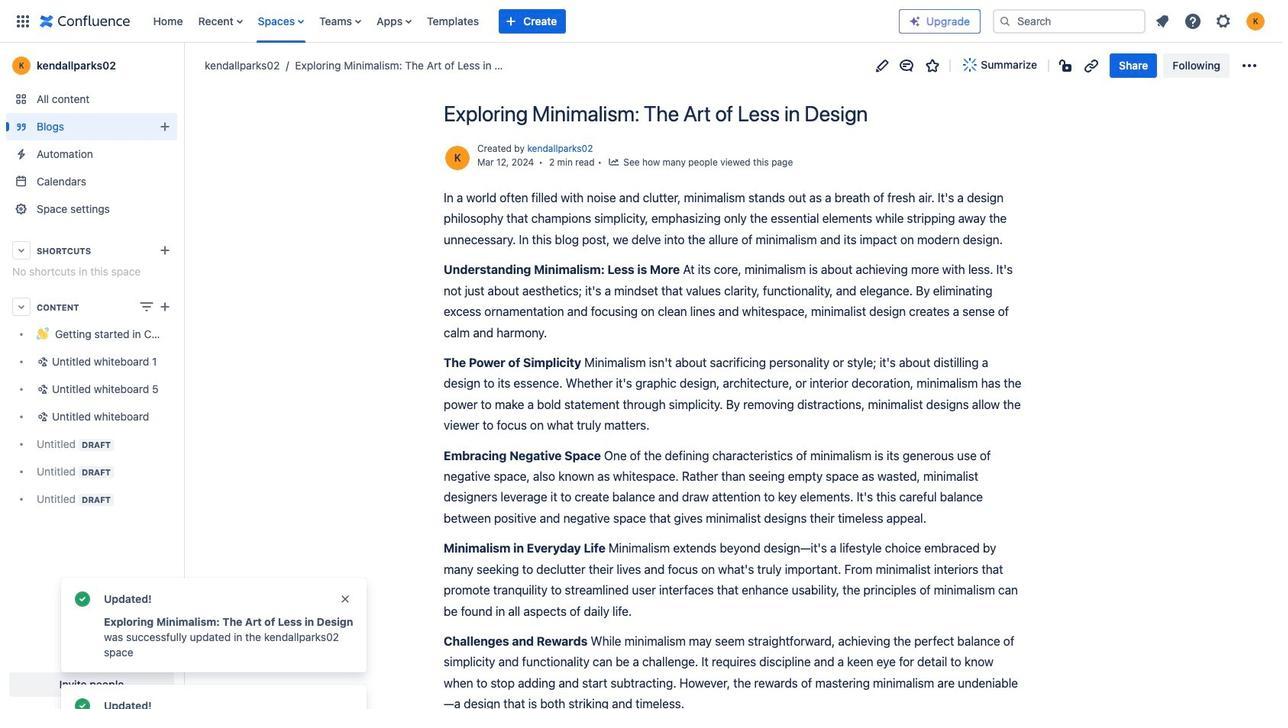 Task type: vqa. For each thing, say whether or not it's contained in the screenshot.
"list" corresponding to Premium Image
no



Task type: describe. For each thing, give the bounding box(es) containing it.
your profile and preferences image
[[1246, 12, 1265, 30]]

Search field
[[993, 9, 1146, 33]]

add shortcut image
[[156, 241, 174, 260]]

copy link image
[[1082, 56, 1101, 74]]

global element
[[9, 0, 899, 42]]

collapse sidebar image
[[166, 50, 200, 81]]

dismiss image
[[339, 593, 351, 606]]

list for appswitcher icon
[[145, 0, 899, 42]]

change view image
[[137, 298, 156, 316]]

notification icon image
[[1153, 12, 1172, 30]]

2 success image from the top
[[73, 697, 92, 710]]

premium image
[[909, 15, 921, 27]]

create a blog image
[[156, 118, 174, 136]]



Task type: locate. For each thing, give the bounding box(es) containing it.
tree inside space element
[[6, 321, 177, 513]]

more actions image
[[1240, 56, 1259, 74]]

help icon image
[[1184, 12, 1202, 30]]

appswitcher icon image
[[14, 12, 32, 30]]

1 horizontal spatial list
[[1149, 7, 1274, 35]]

1 vertical spatial success image
[[73, 697, 92, 710]]

tree
[[6, 321, 177, 513]]

more information about kendallparks02 image
[[444, 144, 471, 172]]

list
[[145, 0, 899, 42], [1149, 7, 1274, 35]]

settings icon image
[[1214, 12, 1233, 30]]

edit this page image
[[873, 56, 892, 74]]

1 success image from the top
[[73, 590, 92, 609]]

confluence image
[[40, 12, 130, 30], [40, 12, 130, 30]]

None search field
[[993, 9, 1146, 33]]

0 horizontal spatial list
[[145, 0, 899, 42]]

star image
[[924, 56, 942, 74]]

0 vertical spatial success image
[[73, 590, 92, 609]]

success image
[[73, 590, 92, 609], [73, 697, 92, 710]]

search image
[[999, 15, 1011, 27]]

create image
[[156, 298, 174, 316]]

no restrictions image
[[1058, 56, 1076, 74]]

space element
[[0, 43, 183, 710]]

list for premium icon
[[1149, 7, 1274, 35]]

banner
[[0, 0, 1283, 43]]



